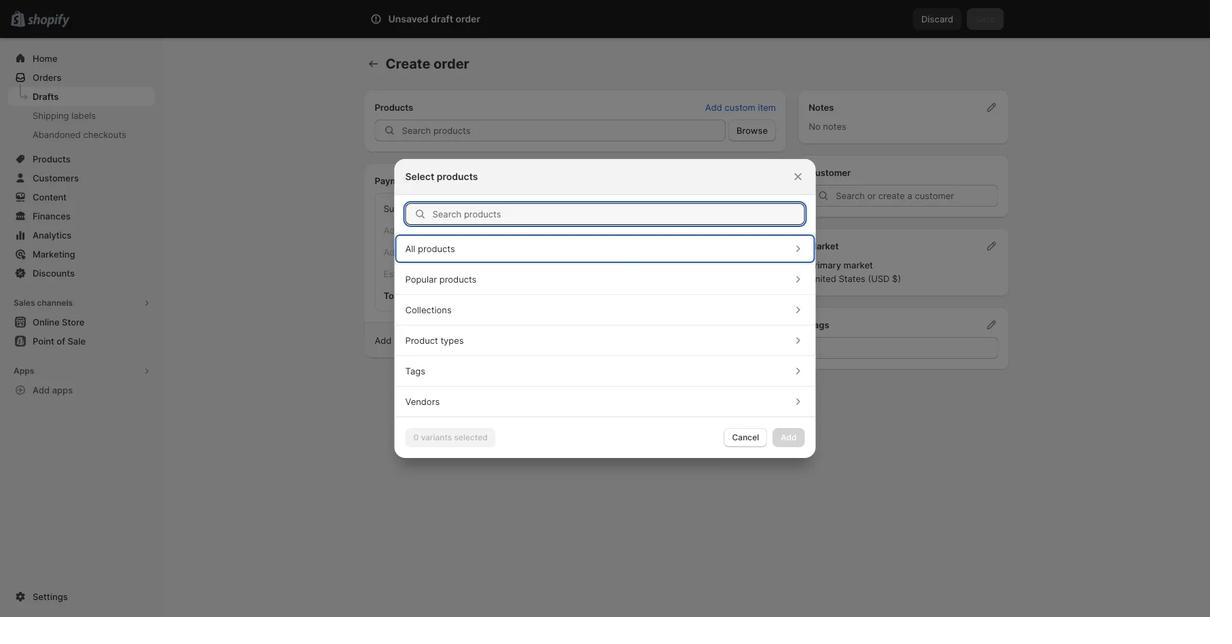 Task type: vqa. For each thing, say whether or not it's contained in the screenshot.
text field
no



Task type: describe. For each thing, give the bounding box(es) containing it.
add custom item
[[706, 102, 776, 112]]

settings
[[33, 591, 68, 602]]

product
[[402, 335, 434, 346]]

discard link
[[914, 8, 962, 30]]

drafts
[[33, 91, 59, 102]]

$)
[[893, 273, 901, 284]]

tags inside browse by list box
[[405, 366, 425, 376]]

all products
[[405, 243, 455, 254]]

cancel
[[732, 433, 759, 443]]

unsaved draft order
[[388, 13, 481, 25]]

primary
[[809, 260, 842, 270]]

total
[[488, 335, 506, 346]]

orders link
[[8, 68, 155, 87]]

no notes
[[809, 121, 847, 132]]

channels
[[37, 298, 73, 308]]

options.
[[588, 335, 621, 346]]

calculate
[[448, 335, 485, 346]]

0 vertical spatial order
[[456, 13, 481, 25]]

discounts link
[[8, 264, 155, 283]]

add apps button
[[8, 381, 155, 400]]

add for add a product to calculate total and view payment options.
[[375, 335, 392, 346]]

apps button
[[8, 362, 155, 381]]

select products
[[405, 171, 478, 183]]

apps
[[14, 366, 34, 376]]

subtotal
[[384, 203, 419, 214]]

select products dialog
[[0, 159, 1211, 458]]

add for add custom item
[[706, 102, 723, 112]]

labels
[[71, 110, 96, 121]]

collections
[[405, 305, 452, 315]]

total
[[384, 290, 405, 301]]

drafts link
[[8, 87, 155, 106]]

view
[[527, 335, 546, 346]]

types
[[441, 335, 464, 346]]

search
[[430, 14, 459, 24]]

sales
[[14, 298, 35, 308]]

all
[[405, 243, 416, 254]]

notes
[[823, 121, 847, 132]]

product types
[[405, 335, 464, 346]]

states
[[839, 273, 866, 284]]

market
[[844, 260, 873, 270]]

custom
[[725, 102, 756, 112]]

united
[[809, 273, 837, 284]]

and
[[509, 335, 525, 346]]

add custom item button
[[697, 98, 785, 117]]

shopify image
[[27, 14, 69, 28]]

orders
[[33, 72, 61, 83]]

home link
[[8, 49, 155, 68]]

market
[[809, 241, 839, 251]]

popular
[[405, 274, 437, 284]]



Task type: locate. For each thing, give the bounding box(es) containing it.
abandoned checkouts link
[[8, 125, 155, 144]]

1 vertical spatial $0.00
[[743, 225, 768, 236]]

sales channels button
[[8, 294, 155, 313]]

Search products text field
[[433, 203, 805, 225]]

abandoned checkouts
[[33, 129, 126, 140]]

products for all products
[[418, 243, 455, 254]]

products for popular products
[[440, 274, 477, 284]]

0 horizontal spatial add
[[33, 385, 50, 395]]

payment
[[549, 335, 585, 346]]

select
[[405, 171, 435, 183]]

add apps
[[33, 385, 73, 395]]

products
[[375, 102, 413, 112]]

add a product to calculate total and view payment options.
[[375, 335, 621, 346]]

settings link
[[8, 587, 155, 606]]

shipping
[[33, 110, 69, 121]]

discounts
[[33, 268, 75, 278]]

browse by list box
[[395, 234, 816, 417]]

checkouts
[[83, 129, 126, 140]]

—
[[506, 225, 515, 236]]

order right create
[[434, 55, 470, 72]]

tags
[[809, 319, 830, 330], [405, 366, 425, 376]]

abandoned
[[33, 129, 81, 140]]

0 vertical spatial tags
[[809, 319, 830, 330]]

notes
[[809, 102, 834, 112]]

to
[[437, 335, 445, 346]]

2 vertical spatial add
[[33, 385, 50, 395]]

(usd
[[868, 273, 890, 284]]

item
[[758, 102, 776, 112]]

search button
[[408, 8, 802, 30]]

products right popular
[[440, 274, 477, 284]]

product
[[405, 335, 438, 346]]

home
[[33, 53, 58, 64]]

add left custom
[[706, 102, 723, 112]]

0 vertical spatial add
[[706, 102, 723, 112]]

unsaved
[[388, 13, 429, 25]]

no
[[809, 121, 821, 132]]

draft
[[431, 13, 453, 25]]

add for add apps
[[33, 385, 50, 395]]

cancel button
[[724, 428, 768, 447]]

0 horizontal spatial tags
[[405, 366, 425, 376]]

2 vertical spatial $0.00
[[742, 290, 768, 301]]

$0.00 for subtotal
[[743, 203, 768, 214]]

products
[[437, 171, 478, 183], [418, 243, 455, 254], [440, 274, 477, 284]]

2 vertical spatial products
[[440, 274, 477, 284]]

popular products
[[405, 274, 477, 284]]

sales channels
[[14, 298, 73, 308]]

create
[[386, 55, 431, 72]]

tags down product
[[405, 366, 425, 376]]

2 horizontal spatial add
[[706, 102, 723, 112]]

create order
[[386, 55, 470, 72]]

1 horizontal spatial add
[[375, 335, 392, 346]]

a
[[394, 335, 399, 346]]

shipping labels
[[33, 110, 96, 121]]

add
[[706, 102, 723, 112], [375, 335, 392, 346], [33, 385, 50, 395]]

primary market united states (usd $)
[[809, 260, 901, 284]]

shipping labels link
[[8, 106, 155, 125]]

0 vertical spatial $0.00
[[743, 203, 768, 214]]

$0.00 for total
[[742, 290, 768, 301]]

order right draft
[[456, 13, 481, 25]]

1 vertical spatial order
[[434, 55, 470, 72]]

browse button
[[729, 120, 776, 141]]

payment
[[375, 175, 412, 186]]

products right all
[[418, 243, 455, 254]]

tags down united at the top right of the page
[[809, 319, 830, 330]]

1 horizontal spatial tags
[[809, 319, 830, 330]]

add left apps
[[33, 385, 50, 395]]

vendors
[[405, 396, 440, 407]]

products right select
[[437, 171, 478, 183]]

1 vertical spatial tags
[[405, 366, 425, 376]]

$0.00
[[743, 203, 768, 214], [743, 225, 768, 236], [742, 290, 768, 301]]

apps
[[52, 385, 73, 395]]

browse
[[737, 125, 768, 136]]

discard
[[922, 14, 954, 24]]

order
[[456, 13, 481, 25], [434, 55, 470, 72]]

1 vertical spatial products
[[418, 243, 455, 254]]

products for select products
[[437, 171, 478, 183]]

customer
[[809, 167, 851, 178]]

1 vertical spatial add
[[375, 335, 392, 346]]

0 vertical spatial products
[[437, 171, 478, 183]]

add left a
[[375, 335, 392, 346]]



